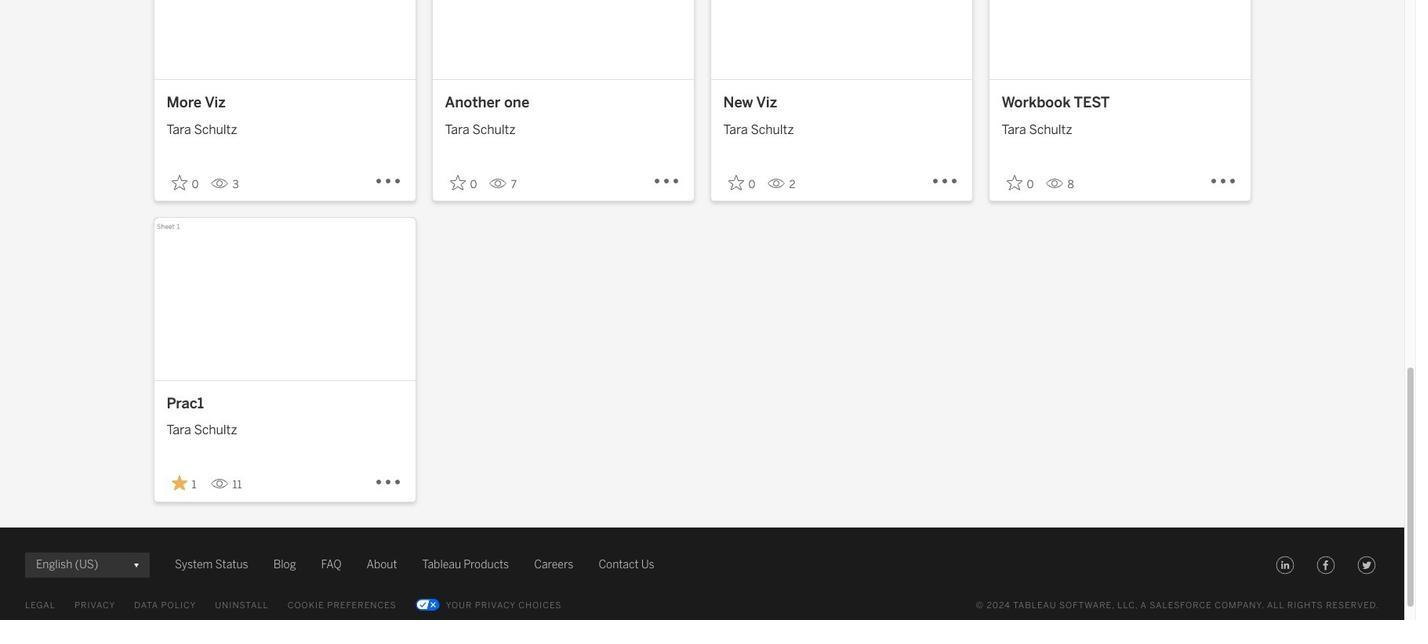 Task type: describe. For each thing, give the bounding box(es) containing it.
workbook thumbnail image for first add favorite button from the right
[[989, 0, 1250, 79]]

more actions image for "workbook thumbnail" corresponding to 3rd add favorite button
[[931, 168, 959, 196]]

remove favorite image
[[171, 475, 187, 491]]

4 add favorite button from the left
[[1002, 170, 1039, 196]]

more actions image for first add favorite button from the right "workbook thumbnail"
[[1210, 168, 1238, 196]]

add favorite image for 4th add favorite button from right
[[171, 175, 187, 190]]

1 add favorite button from the left
[[167, 170, 204, 196]]

more actions image for "workbook thumbnail" associated with the remove favorite button
[[374, 469, 403, 497]]

more actions image for 4th add favorite button from right "workbook thumbnail"
[[374, 168, 403, 196]]

selected language element
[[36, 552, 139, 578]]

2 add favorite button from the left
[[445, 170, 483, 196]]

workbook thumbnail image for 3rd add favorite button from the right
[[432, 0, 694, 79]]

more actions image for "workbook thumbnail" corresponding to 3rd add favorite button from the right
[[653, 168, 681, 196]]

add favorite image
[[728, 175, 744, 190]]



Task type: locate. For each thing, give the bounding box(es) containing it.
add favorite image for first add favorite button from the right
[[1006, 175, 1022, 190]]

workbook thumbnail image
[[154, 0, 415, 79], [432, 0, 694, 79], [711, 0, 972, 79], [989, 0, 1250, 79], [154, 218, 415, 380]]

2 more actions image from the left
[[1210, 168, 1238, 196]]

workbook thumbnail image for 4th add favorite button from right
[[154, 0, 415, 79]]

3 add favorite button from the left
[[723, 170, 761, 196]]

1 add favorite image from the left
[[171, 175, 187, 190]]

2 add favorite image from the left
[[450, 175, 465, 190]]

Add Favorite button
[[167, 170, 204, 196], [445, 170, 483, 196], [723, 170, 761, 196], [1002, 170, 1039, 196]]

0 horizontal spatial more actions image
[[374, 168, 403, 196]]

1 horizontal spatial more actions image
[[1210, 168, 1238, 196]]

1 horizontal spatial add favorite image
[[450, 175, 465, 190]]

0 horizontal spatial add favorite image
[[171, 175, 187, 190]]

add favorite image
[[171, 175, 187, 190], [450, 175, 465, 190], [1006, 175, 1022, 190]]

1 more actions image from the left
[[374, 168, 403, 196]]

workbook thumbnail image for 3rd add favorite button
[[711, 0, 972, 79]]

1 horizontal spatial more actions image
[[653, 168, 681, 196]]

more actions image
[[653, 168, 681, 196], [931, 168, 959, 196], [374, 469, 403, 497]]

2 horizontal spatial add favorite image
[[1006, 175, 1022, 190]]

more actions image
[[374, 168, 403, 196], [1210, 168, 1238, 196]]

workbook thumbnail image for the remove favorite button
[[154, 218, 415, 380]]

add favorite image for 3rd add favorite button from the right
[[450, 175, 465, 190]]

Remove Favorite button
[[167, 471, 204, 496]]

2 horizontal spatial more actions image
[[931, 168, 959, 196]]

3 add favorite image from the left
[[1006, 175, 1022, 190]]

0 horizontal spatial more actions image
[[374, 469, 403, 497]]



Task type: vqa. For each thing, say whether or not it's contained in the screenshot.
1st Add Favorite button from the left
yes



